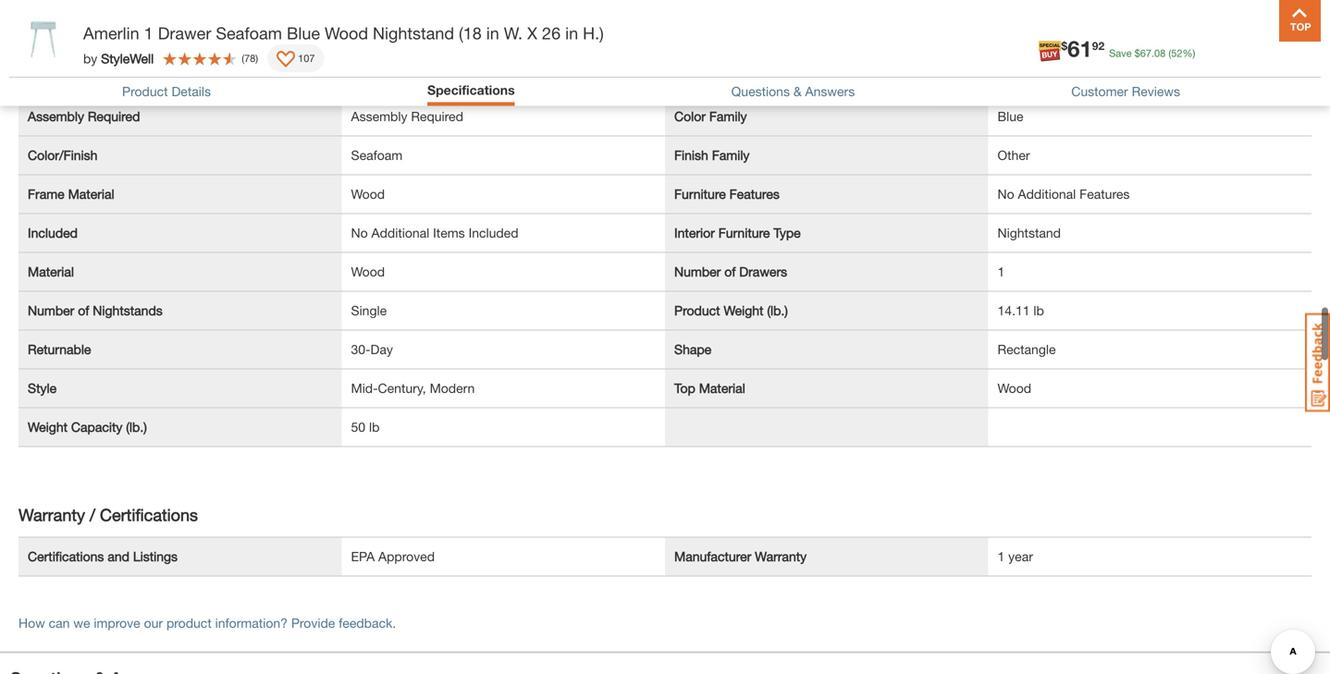 Task type: locate. For each thing, give the bounding box(es) containing it.
frame
[[28, 186, 64, 202]]

certifications up 'listings'
[[100, 505, 198, 525]]

answers
[[806, 84, 855, 99]]

product image image
[[14, 9, 74, 69]]

nightstand left the (18 at top left
[[373, 23, 454, 43]]

0 horizontal spatial features
[[730, 186, 780, 202]]

wood
[[325, 23, 368, 43], [351, 186, 385, 202], [351, 264, 385, 279], [998, 381, 1032, 396]]

product up shape
[[675, 303, 720, 318]]

0 horizontal spatial $
[[1062, 39, 1068, 52]]

number up returnable
[[28, 303, 74, 318]]

blue up 107
[[287, 23, 320, 43]]

assembly required down specifications
[[351, 109, 463, 124]]

1 horizontal spatial product
[[675, 303, 720, 318]]

1 vertical spatial family
[[712, 148, 750, 163]]

107
[[298, 52, 315, 64]]

interior furniture type
[[675, 225, 801, 241]]

information?
[[215, 616, 288, 631]]

0 horizontal spatial nightstand
[[373, 23, 454, 43]]

1 horizontal spatial (lb.)
[[767, 303, 788, 318]]

0 horizontal spatial product
[[122, 84, 168, 99]]

number down interior
[[675, 264, 721, 279]]

0 vertical spatial of
[[725, 264, 736, 279]]

1 horizontal spatial required
[[411, 109, 463, 124]]

1 horizontal spatial assembly
[[351, 109, 408, 124]]

1 horizontal spatial assembly required
[[351, 109, 463, 124]]

0 vertical spatial material
[[68, 186, 114, 202]]

1
[[144, 23, 153, 43], [998, 264, 1005, 279], [998, 549, 1005, 564]]

of left drawers
[[725, 264, 736, 279]]

1 vertical spatial furniture
[[719, 225, 770, 241]]

furniture up number of drawers
[[719, 225, 770, 241]]

assembly up color/finish
[[28, 109, 84, 124]]

2 included from the left
[[469, 225, 519, 241]]

1 vertical spatial 1
[[998, 264, 1005, 279]]

1 horizontal spatial features
[[1080, 186, 1130, 202]]

( left )
[[242, 52, 244, 64]]

( 78 )
[[242, 52, 258, 64]]

additional for features
[[1018, 186, 1076, 202]]

warranty right manufacturer
[[755, 549, 807, 564]]

0 horizontal spatial included
[[28, 225, 78, 241]]

0 horizontal spatial required
[[88, 109, 140, 124]]

color/finish
[[28, 148, 98, 163]]

certifications down /
[[28, 549, 104, 564]]

product
[[122, 84, 168, 99], [675, 303, 720, 318]]

0 horizontal spatial lb
[[369, 420, 380, 435]]

no down other
[[998, 186, 1015, 202]]

of for nightstands
[[78, 303, 89, 318]]

0 horizontal spatial assembly
[[28, 109, 84, 124]]

0 horizontal spatial of
[[78, 303, 89, 318]]

1 left year
[[998, 549, 1005, 564]]

and
[[108, 549, 129, 564]]

nightstand down no additional features
[[998, 225, 1061, 241]]

required down product details
[[88, 109, 140, 124]]

0 horizontal spatial seafoam
[[216, 23, 282, 43]]

0 vertical spatial warranty
[[19, 505, 85, 525]]

0 horizontal spatial additional
[[372, 225, 430, 241]]

reviews
[[1132, 84, 1181, 99]]

features
[[730, 186, 780, 202], [1080, 186, 1130, 202]]

no for no additional features
[[998, 186, 1015, 202]]

14.11
[[998, 303, 1030, 318]]

top button
[[1280, 0, 1321, 42]]

(
[[1169, 47, 1172, 59], [242, 52, 244, 64]]

finish
[[675, 148, 709, 163]]

0 horizontal spatial no
[[351, 225, 368, 241]]

26
[[542, 23, 561, 43]]

product for product weight (lb.)
[[675, 303, 720, 318]]

1 horizontal spatial warranty
[[755, 549, 807, 564]]

furniture up interior
[[675, 186, 726, 202]]

1 vertical spatial weight
[[28, 420, 68, 435]]

manufacturer warranty
[[675, 549, 807, 564]]

in right 26
[[565, 23, 578, 43]]

1 horizontal spatial (
[[1169, 47, 1172, 59]]

1 up stylewell
[[144, 23, 153, 43]]

30-day
[[351, 342, 393, 357]]

1 horizontal spatial weight
[[724, 303, 764, 318]]

number for number of nightstands
[[28, 303, 74, 318]]

family up furniture features
[[712, 148, 750, 163]]

x
[[527, 23, 538, 43]]

nightstand
[[373, 23, 454, 43], [998, 225, 1061, 241]]

1 horizontal spatial no
[[998, 186, 1015, 202]]

0 horizontal spatial (lb.)
[[126, 420, 147, 435]]

1 vertical spatial material
[[28, 264, 74, 279]]

feedback link image
[[1306, 313, 1331, 413]]

1 vertical spatial additional
[[372, 225, 430, 241]]

2 assembly from the left
[[351, 109, 408, 124]]

customer reviews
[[1072, 84, 1181, 99]]

)
[[256, 52, 258, 64]]

2 vertical spatial 1
[[998, 549, 1005, 564]]

additional down other
[[1018, 186, 1076, 202]]

blue
[[287, 23, 320, 43], [998, 109, 1024, 124]]

(lb.)
[[767, 303, 788, 318], [126, 420, 147, 435]]

1 horizontal spatial blue
[[998, 109, 1024, 124]]

additional
[[1018, 186, 1076, 202], [372, 225, 430, 241]]

1 vertical spatial product
[[675, 303, 720, 318]]

family
[[710, 109, 747, 124], [712, 148, 750, 163]]

w.
[[504, 23, 523, 43]]

2 vertical spatial material
[[699, 381, 746, 396]]

1 required from the left
[[88, 109, 140, 124]]

drawers
[[740, 264, 788, 279]]

0 horizontal spatial weight
[[28, 420, 68, 435]]

1 up 14.11
[[998, 264, 1005, 279]]

0 vertical spatial number
[[675, 264, 721, 279]]

in left 'w.'
[[486, 23, 499, 43]]

weight
[[724, 303, 764, 318], [28, 420, 68, 435]]

1 vertical spatial blue
[[998, 109, 1024, 124]]

lb right 50
[[369, 420, 380, 435]]

details
[[19, 65, 69, 85], [172, 84, 211, 99]]

top material
[[675, 381, 746, 396]]

assembly required up color/finish
[[28, 109, 140, 124]]

century,
[[378, 381, 426, 396]]

( right 08
[[1169, 47, 1172, 59]]

can
[[49, 616, 70, 631]]

30-
[[351, 342, 371, 357]]

family for color family
[[710, 109, 747, 124]]

1 horizontal spatial included
[[469, 225, 519, 241]]

certifications and listings
[[28, 549, 178, 564]]

1 horizontal spatial $
[[1135, 47, 1141, 59]]

furniture
[[675, 186, 726, 202], [719, 225, 770, 241]]

blue up other
[[998, 109, 1024, 124]]

1 horizontal spatial seafoam
[[351, 148, 403, 163]]

no up single
[[351, 225, 368, 241]]

product details button
[[122, 84, 211, 99], [122, 84, 211, 99]]

0 horizontal spatial blue
[[287, 23, 320, 43]]

0 vertical spatial lb
[[1034, 303, 1045, 318]]

0 horizontal spatial number
[[28, 303, 74, 318]]

lb right 14.11
[[1034, 303, 1045, 318]]

seafoam
[[216, 23, 282, 43], [351, 148, 403, 163]]

1 vertical spatial number
[[28, 303, 74, 318]]

type
[[774, 225, 801, 241]]

1 vertical spatial seafoam
[[351, 148, 403, 163]]

details left by
[[19, 65, 69, 85]]

epa
[[351, 549, 375, 564]]

1 horizontal spatial of
[[725, 264, 736, 279]]

0 vertical spatial blue
[[287, 23, 320, 43]]

0 vertical spatial family
[[710, 109, 747, 124]]

$ left 92
[[1062, 39, 1068, 52]]

lb for 50 lb
[[369, 420, 380, 435]]

warranty
[[19, 505, 85, 525], [755, 549, 807, 564]]

2 in from the left
[[565, 23, 578, 43]]

0 horizontal spatial in
[[486, 23, 499, 43]]

1 horizontal spatial number
[[675, 264, 721, 279]]

1 horizontal spatial lb
[[1034, 303, 1045, 318]]

1 vertical spatial (lb.)
[[126, 420, 147, 435]]

interior
[[675, 225, 715, 241]]

0 vertical spatial product
[[122, 84, 168, 99]]

1 vertical spatial of
[[78, 303, 89, 318]]

product down stylewell
[[122, 84, 168, 99]]

assembly
[[28, 109, 84, 124], [351, 109, 408, 124]]

required
[[88, 109, 140, 124], [411, 109, 463, 124]]

assembly down amerlin 1 drawer seafoam blue wood nightstand (18 in w. x 26 in h.) at the left of the page
[[351, 109, 408, 124]]

107 button
[[268, 44, 324, 72]]

1 horizontal spatial in
[[565, 23, 578, 43]]

0 horizontal spatial (
[[242, 52, 244, 64]]

of left nightstands
[[78, 303, 89, 318]]

number
[[675, 264, 721, 279], [28, 303, 74, 318]]

specifications button
[[428, 82, 515, 101], [428, 82, 515, 98]]

material right the top
[[699, 381, 746, 396]]

additional left "items"
[[372, 225, 430, 241]]

78
[[244, 52, 256, 64]]

1 vertical spatial warranty
[[755, 549, 807, 564]]

included down "frame"
[[28, 225, 78, 241]]

material right "frame"
[[68, 186, 114, 202]]

0 vertical spatial no
[[998, 186, 1015, 202]]

no
[[998, 186, 1015, 202], [351, 225, 368, 241]]

customer reviews button
[[1072, 84, 1181, 99], [1072, 84, 1181, 99]]

of
[[725, 264, 736, 279], [78, 303, 89, 318]]

color
[[675, 109, 706, 124]]

$ left .
[[1135, 47, 1141, 59]]

1 vertical spatial nightstand
[[998, 225, 1061, 241]]

style
[[28, 381, 57, 396]]

warranty left /
[[19, 505, 85, 525]]

material up the number of nightstands
[[28, 264, 74, 279]]

$
[[1062, 39, 1068, 52], [1135, 47, 1141, 59]]

0 horizontal spatial warranty
[[19, 505, 85, 525]]

weight down number of drawers
[[724, 303, 764, 318]]

no additional items included
[[351, 225, 519, 241]]

mid-century, modern
[[351, 381, 475, 396]]

customer
[[1072, 84, 1129, 99]]

0 vertical spatial additional
[[1018, 186, 1076, 202]]

0 vertical spatial (lb.)
[[767, 303, 788, 318]]

items
[[433, 225, 465, 241]]

details down drawer at left
[[172, 84, 211, 99]]

weight down style
[[28, 420, 68, 435]]

drawer
[[158, 23, 211, 43]]

0 horizontal spatial assembly required
[[28, 109, 140, 124]]

1 vertical spatial no
[[351, 225, 368, 241]]

questions & answers button
[[732, 84, 855, 99], [732, 84, 855, 99]]

(lb.) right the capacity
[[126, 420, 147, 435]]

material
[[68, 186, 114, 202], [28, 264, 74, 279], [699, 381, 746, 396]]

1 horizontal spatial additional
[[1018, 186, 1076, 202]]

family right color
[[710, 109, 747, 124]]

number of drawers
[[675, 264, 788, 279]]

1 vertical spatial lb
[[369, 420, 380, 435]]

included right "items"
[[469, 225, 519, 241]]

(lb.) down drawers
[[767, 303, 788, 318]]

required down specifications
[[411, 109, 463, 124]]



Task type: vqa. For each thing, say whether or not it's contained in the screenshot.


Task type: describe. For each thing, give the bounding box(es) containing it.
92
[[1093, 39, 1105, 52]]

no for no additional items included
[[351, 225, 368, 241]]

1 for 1 year
[[998, 549, 1005, 564]]

1 horizontal spatial details
[[172, 84, 211, 99]]

amerlin 1 drawer seafoam blue wood nightstand (18 in w. x 26 in h.)
[[83, 23, 604, 43]]

52
[[1172, 47, 1183, 59]]

furniture features
[[675, 186, 780, 202]]

1 included from the left
[[28, 225, 78, 241]]

50
[[351, 420, 366, 435]]

stylewell
[[101, 51, 154, 66]]

we
[[73, 616, 90, 631]]

(lb.) for weight capacity (lb.)
[[126, 420, 147, 435]]

by stylewell
[[83, 51, 154, 66]]

&
[[794, 84, 802, 99]]

nightstands
[[93, 303, 163, 318]]

0 vertical spatial nightstand
[[373, 23, 454, 43]]

$ inside $ 61 92
[[1062, 39, 1068, 52]]

provide
[[291, 616, 335, 631]]

1 vertical spatial certifications
[[28, 549, 104, 564]]

capacity
[[71, 420, 123, 435]]

weight capacity (lb.)
[[28, 420, 147, 435]]

questions
[[732, 84, 790, 99]]

warranty / certifications
[[19, 505, 198, 525]]

save $ 67 . 08 ( 52 %)
[[1110, 47, 1196, 59]]

product
[[167, 616, 212, 631]]

of for drawers
[[725, 264, 736, 279]]

67
[[1141, 47, 1152, 59]]

display image
[[277, 51, 295, 69]]

number for number of drawers
[[675, 264, 721, 279]]

2 assembly required from the left
[[351, 109, 463, 124]]

approved
[[378, 549, 435, 564]]

/
[[90, 505, 95, 525]]

0 horizontal spatial details
[[19, 65, 69, 85]]

product details
[[122, 84, 211, 99]]

%)
[[1183, 47, 1196, 59]]

(18
[[459, 23, 482, 43]]

listings
[[133, 549, 178, 564]]

.
[[1152, 47, 1155, 59]]

0 vertical spatial furniture
[[675, 186, 726, 202]]

single
[[351, 303, 387, 318]]

1 in from the left
[[486, 23, 499, 43]]

1 year
[[998, 549, 1033, 564]]

1 for 1
[[998, 264, 1005, 279]]

by
[[83, 51, 97, 66]]

epa approved
[[351, 549, 435, 564]]

1 horizontal spatial nightstand
[[998, 225, 1061, 241]]

improve
[[94, 616, 140, 631]]

lb for 14.11 lb
[[1034, 303, 1045, 318]]

h.)
[[583, 23, 604, 43]]

shape
[[675, 342, 712, 357]]

our
[[144, 616, 163, 631]]

mid-
[[351, 381, 378, 396]]

2 required from the left
[[411, 109, 463, 124]]

how can we improve our product information? provide feedback. link
[[19, 616, 396, 631]]

finish family
[[675, 148, 750, 163]]

0 vertical spatial certifications
[[100, 505, 198, 525]]

50 lb
[[351, 420, 380, 435]]

top
[[675, 381, 696, 396]]

how
[[19, 616, 45, 631]]

0 vertical spatial 1
[[144, 23, 153, 43]]

$ 61 92
[[1062, 35, 1105, 62]]

additional for items
[[372, 225, 430, 241]]

2 features from the left
[[1080, 186, 1130, 202]]

0 vertical spatial seafoam
[[216, 23, 282, 43]]

material for top material
[[699, 381, 746, 396]]

feedback.
[[339, 616, 396, 631]]

questions & answers
[[732, 84, 855, 99]]

14.11 lb
[[998, 303, 1045, 318]]

amerlin
[[83, 23, 139, 43]]

frame material
[[28, 186, 114, 202]]

returnable
[[28, 342, 91, 357]]

0 vertical spatial weight
[[724, 303, 764, 318]]

color family
[[675, 109, 747, 124]]

product weight (lb.)
[[675, 303, 788, 318]]

1 assembly from the left
[[28, 109, 84, 124]]

product for product details
[[122, 84, 168, 99]]

other
[[998, 148, 1030, 163]]

family for finish family
[[712, 148, 750, 163]]

year
[[1009, 549, 1033, 564]]

material for frame material
[[68, 186, 114, 202]]

manufacturer
[[675, 549, 752, 564]]

08
[[1155, 47, 1166, 59]]

save
[[1110, 47, 1132, 59]]

day
[[371, 342, 393, 357]]

modern
[[430, 381, 475, 396]]

number of nightstands
[[28, 303, 163, 318]]

(lb.) for product weight (lb.)
[[767, 303, 788, 318]]

1 features from the left
[[730, 186, 780, 202]]

no additional features
[[998, 186, 1130, 202]]

61
[[1068, 35, 1093, 62]]

rectangle
[[998, 342, 1056, 357]]

1 assembly required from the left
[[28, 109, 140, 124]]

specifications
[[428, 82, 515, 98]]

how can we improve our product information? provide feedback.
[[19, 616, 396, 631]]



